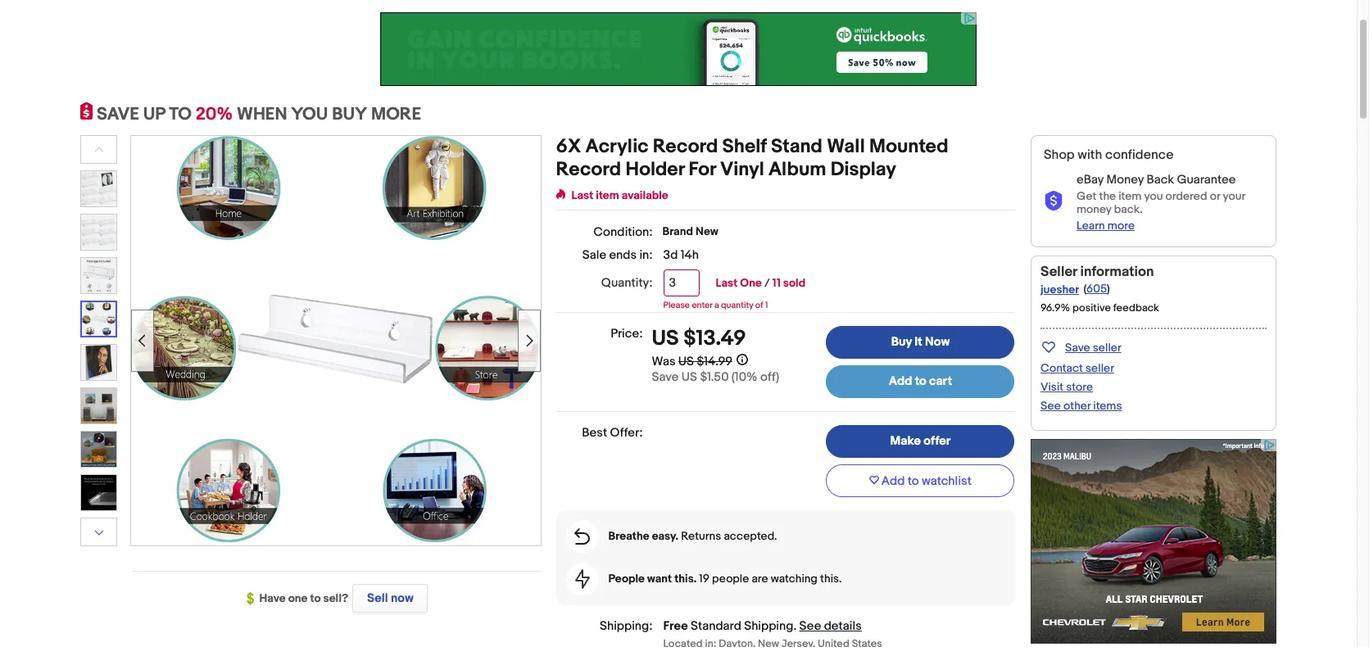 Task type: vqa. For each thing, say whether or not it's contained in the screenshot.
Juesher
yes



Task type: describe. For each thing, give the bounding box(es) containing it.
.
[[793, 619, 796, 634]]

stand
[[771, 135, 823, 158]]

11
[[772, 276, 781, 290]]

14h
[[681, 247, 699, 263]]

best
[[582, 425, 607, 441]]

add to watchlist
[[881, 473, 972, 489]]

condition:
[[593, 224, 653, 240]]

$14.99
[[697, 354, 732, 369]]

96.9%
[[1040, 301, 1070, 315]]

or
[[1210, 189, 1220, 203]]

of
[[755, 300, 763, 311]]

to for cart
[[915, 374, 926, 389]]

vinyl
[[720, 158, 764, 181]]

picture 5 of 11 image
[[81, 345, 116, 380]]

picture 3 of 11 image
[[81, 258, 116, 293]]

with details__icon image for breathe easy.
[[574, 528, 590, 545]]

sell now
[[367, 591, 413, 606]]

(10%
[[731, 369, 757, 385]]

sell
[[367, 591, 388, 606]]

contact seller visit store see other items
[[1040, 361, 1122, 413]]

details
[[824, 619, 862, 634]]

contact
[[1040, 361, 1083, 375]]

visit
[[1040, 380, 1063, 394]]

save seller
[[1065, 341, 1121, 355]]

back
[[1147, 172, 1174, 188]]

us for save
[[682, 369, 697, 385]]

a
[[714, 300, 719, 311]]

other
[[1063, 399, 1091, 413]]

3d 14h
[[663, 247, 699, 263]]

quantity
[[721, 300, 753, 311]]

seller
[[1040, 264, 1077, 280]]

off)
[[760, 369, 779, 385]]

us $13.49 main content
[[556, 135, 1016, 647]]

guarantee
[[1177, 172, 1236, 188]]

have one to sell?
[[259, 592, 348, 605]]

the
[[1099, 189, 1116, 203]]

add for add to cart
[[889, 374, 912, 389]]

6x acrylic record shelf stand wall mounted record holder for vinyl album display - picture 4 of 11 image
[[131, 134, 541, 544]]

(
[[1083, 282, 1086, 296]]

us up was
[[652, 326, 679, 351]]

6x
[[556, 135, 581, 158]]

sell?
[[323, 592, 348, 605]]

album
[[768, 158, 826, 181]]

items
[[1093, 399, 1122, 413]]

with
[[1078, 147, 1102, 163]]

people want this. 19 people are watching this.
[[608, 572, 842, 586]]

add to watchlist button
[[826, 465, 1015, 497]]

shipping:
[[600, 619, 653, 634]]

standard shipping . see details
[[691, 619, 862, 634]]

watching
[[771, 572, 818, 586]]

for
[[689, 158, 716, 181]]

)
[[1107, 282, 1110, 296]]

accepted.
[[724, 529, 777, 543]]

us for was
[[678, 354, 694, 369]]

Quantity: text field
[[663, 270, 699, 297]]

learn
[[1077, 219, 1105, 233]]

have
[[259, 592, 286, 605]]

when
[[237, 104, 287, 125]]

sell now link
[[348, 584, 428, 613]]

picture 6 of 11 image
[[81, 388, 116, 424]]

you
[[1144, 189, 1163, 203]]

visit store link
[[1040, 380, 1093, 394]]

with details__icon image for ebay money back guarantee
[[1044, 191, 1063, 211]]

2 this. from the left
[[820, 572, 842, 586]]

easy.
[[652, 529, 678, 543]]

ebay
[[1077, 172, 1104, 188]]

make offer link
[[826, 425, 1015, 458]]

you
[[291, 104, 328, 125]]

add for add to watchlist
[[881, 473, 905, 489]]

see details link
[[799, 619, 862, 634]]

people
[[712, 572, 749, 586]]

learn more link
[[1077, 219, 1135, 233]]

please enter a quantity of 1
[[663, 300, 768, 311]]

was us $14.99
[[652, 354, 732, 369]]

/
[[764, 276, 770, 290]]

wall
[[827, 135, 865, 158]]

3d
[[663, 247, 678, 263]]

add to cart
[[889, 374, 952, 389]]

1 horizontal spatial record
[[653, 135, 718, 158]]

offer:
[[610, 425, 643, 441]]

buy
[[332, 104, 367, 125]]

more
[[371, 104, 421, 125]]

ordered
[[1165, 189, 1207, 203]]

are
[[752, 572, 768, 586]]

contact seller link
[[1040, 361, 1114, 375]]

save seller button
[[1040, 338, 1121, 356]]

$1.50
[[700, 369, 729, 385]]

see other items link
[[1040, 399, 1122, 413]]

mounted
[[869, 135, 948, 158]]

item inside the ebay money back guarantee get the item you ordered or your money back. learn more
[[1118, 189, 1142, 203]]



Task type: locate. For each thing, give the bounding box(es) containing it.
19
[[699, 572, 709, 586]]

record left shelf
[[653, 135, 718, 158]]

1 this. from the left
[[674, 572, 697, 586]]

last down 6x
[[572, 188, 593, 202]]

shop with confidence
[[1044, 147, 1174, 163]]

display
[[831, 158, 896, 181]]

it
[[915, 334, 922, 350]]

1 vertical spatial save
[[652, 369, 679, 385]]

available
[[622, 188, 668, 202]]

people
[[608, 572, 645, 586]]

was
[[652, 354, 675, 369]]

us left "$1.50"
[[682, 369, 697, 385]]

save us $1.50 (10% off)
[[652, 369, 779, 385]]

us
[[652, 326, 679, 351], [678, 354, 694, 369], [682, 369, 697, 385]]

1 item from the left
[[596, 188, 619, 202]]

get
[[1077, 189, 1096, 203]]

item down money
[[1118, 189, 1142, 203]]

record up last item available
[[556, 158, 621, 181]]

to inside button
[[908, 473, 919, 489]]

605 link
[[1086, 282, 1107, 296]]

1 horizontal spatial this.
[[820, 572, 842, 586]]

back.
[[1114, 202, 1143, 216]]

add down make
[[881, 473, 905, 489]]

0 horizontal spatial see
[[799, 619, 821, 634]]

seller information juesher ( 605 ) 96.9% positive feedback
[[1040, 264, 1159, 315]]

6x acrylic record shelf stand wall mounted record holder for vinyl album display
[[556, 135, 948, 181]]

1 vertical spatial add
[[881, 473, 905, 489]]

now
[[391, 591, 413, 606]]

seller for save
[[1093, 341, 1121, 355]]

see
[[1040, 399, 1061, 413], [799, 619, 821, 634]]

best offer:
[[582, 425, 643, 441]]

see down visit
[[1040, 399, 1061, 413]]

us right was
[[678, 354, 694, 369]]

1 horizontal spatial last
[[716, 276, 738, 290]]

0 horizontal spatial this.
[[674, 572, 697, 586]]

$13.49
[[684, 326, 746, 351]]

see right .
[[799, 619, 821, 634]]

add down buy
[[889, 374, 912, 389]]

new
[[696, 224, 718, 238]]

one
[[288, 592, 308, 605]]

add
[[889, 374, 912, 389], [881, 473, 905, 489]]

to right one
[[310, 592, 321, 605]]

save left "$1.50"
[[652, 369, 679, 385]]

this. left 19 on the right
[[674, 572, 697, 586]]

to left watchlist
[[908, 473, 919, 489]]

with details__icon image
[[1044, 191, 1063, 211], [574, 528, 590, 545], [575, 569, 590, 589]]

please
[[663, 300, 690, 311]]

save up to 20% when you buy more
[[97, 104, 421, 125]]

to
[[915, 374, 926, 389], [908, 473, 919, 489], [310, 592, 321, 605]]

last item available
[[572, 188, 668, 202]]

picture 2 of 11 image
[[81, 215, 116, 250]]

last one / 11 sold
[[716, 276, 805, 290]]

1 vertical spatial to
[[908, 473, 919, 489]]

price:
[[610, 326, 643, 342]]

to left "cart"
[[915, 374, 926, 389]]

save inside button
[[1065, 341, 1090, 355]]

make offer
[[890, 433, 951, 449]]

to for watchlist
[[908, 473, 919, 489]]

one
[[740, 276, 762, 290]]

0 vertical spatial see
[[1040, 399, 1061, 413]]

2 item from the left
[[1118, 189, 1142, 203]]

1 vertical spatial advertisement region
[[1031, 439, 1276, 644]]

picture 1 of 11 image
[[81, 171, 116, 206]]

picture 8 of 11 image
[[81, 475, 116, 510]]

20%
[[196, 104, 233, 125]]

quantity:
[[601, 275, 653, 291]]

picture 7 of 11 image
[[81, 432, 116, 467]]

1 vertical spatial last
[[716, 276, 738, 290]]

see inside contact seller visit store see other items
[[1040, 399, 1061, 413]]

buy
[[891, 334, 912, 350]]

seller for contact
[[1086, 361, 1114, 375]]

1 horizontal spatial save
[[1065, 341, 1090, 355]]

with details__icon image left get on the top
[[1044, 191, 1063, 211]]

seller up contact seller link
[[1093, 341, 1121, 355]]

0 vertical spatial last
[[572, 188, 593, 202]]

juesher link
[[1040, 283, 1079, 297]]

1 horizontal spatial item
[[1118, 189, 1142, 203]]

money
[[1106, 172, 1144, 188]]

last for last item available
[[572, 188, 593, 202]]

0 vertical spatial add
[[889, 374, 912, 389]]

with details__icon image for people want this.
[[575, 569, 590, 589]]

buy it now
[[891, 334, 950, 350]]

0 vertical spatial advertisement region
[[380, 12, 977, 86]]

this. right watching
[[820, 572, 842, 586]]

with details__icon image left "people" in the left bottom of the page
[[575, 569, 590, 589]]

now
[[925, 334, 950, 350]]

last
[[572, 188, 593, 202], [716, 276, 738, 290]]

make
[[890, 433, 921, 449]]

breathe
[[608, 529, 649, 543]]

save for save seller
[[1065, 341, 1090, 355]]

cart
[[929, 374, 952, 389]]

up
[[143, 104, 165, 125]]

1 vertical spatial with details__icon image
[[574, 528, 590, 545]]

1 horizontal spatial advertisement region
[[1031, 439, 1276, 644]]

picture 4 of 11 image
[[82, 302, 116, 336]]

advertisement region
[[380, 12, 977, 86], [1031, 439, 1276, 644]]

2 vertical spatial to
[[310, 592, 321, 605]]

0 vertical spatial with details__icon image
[[1044, 191, 1063, 211]]

dollar sign image
[[246, 593, 259, 606]]

confidence
[[1105, 147, 1174, 163]]

enter
[[692, 300, 712, 311]]

to
[[169, 104, 192, 125]]

0 horizontal spatial advertisement region
[[380, 12, 977, 86]]

information
[[1080, 264, 1154, 280]]

buy it now link
[[826, 326, 1015, 359]]

positive
[[1072, 301, 1111, 315]]

more
[[1108, 219, 1135, 233]]

sale
[[582, 247, 606, 263]]

seller inside button
[[1093, 341, 1121, 355]]

2 vertical spatial with details__icon image
[[575, 569, 590, 589]]

item
[[596, 188, 619, 202], [1118, 189, 1142, 203]]

shelf
[[722, 135, 767, 158]]

1 vertical spatial see
[[799, 619, 821, 634]]

ebay money back guarantee get the item you ordered or your money back. learn more
[[1077, 172, 1245, 233]]

0 vertical spatial seller
[[1093, 341, 1121, 355]]

0 horizontal spatial save
[[652, 369, 679, 385]]

with details__icon image left breathe
[[574, 528, 590, 545]]

seller down save seller
[[1086, 361, 1114, 375]]

your
[[1223, 189, 1245, 203]]

save for save us $1.50 (10% off)
[[652, 369, 679, 385]]

shop
[[1044, 147, 1075, 163]]

0 vertical spatial to
[[915, 374, 926, 389]]

see inside the us $13.49 main content
[[799, 619, 821, 634]]

1 horizontal spatial see
[[1040, 399, 1061, 413]]

add inside button
[[881, 473, 905, 489]]

last up a
[[716, 276, 738, 290]]

money
[[1077, 202, 1111, 216]]

0 horizontal spatial record
[[556, 158, 621, 181]]

1 vertical spatial seller
[[1086, 361, 1114, 375]]

item inside the us $13.49 main content
[[596, 188, 619, 202]]

save inside the us $13.49 main content
[[652, 369, 679, 385]]

save up contact seller link
[[1065, 341, 1090, 355]]

last for last one / 11 sold
[[716, 276, 738, 290]]

0 horizontal spatial last
[[572, 188, 593, 202]]

0 horizontal spatial item
[[596, 188, 619, 202]]

returns
[[681, 529, 721, 543]]

watchlist
[[922, 473, 972, 489]]

seller inside contact seller visit store see other items
[[1086, 361, 1114, 375]]

0 vertical spatial save
[[1065, 341, 1090, 355]]

in:
[[639, 247, 653, 263]]

free
[[663, 619, 688, 634]]

item left available
[[596, 188, 619, 202]]

juesher
[[1040, 283, 1079, 297]]

save
[[97, 104, 139, 125]]



